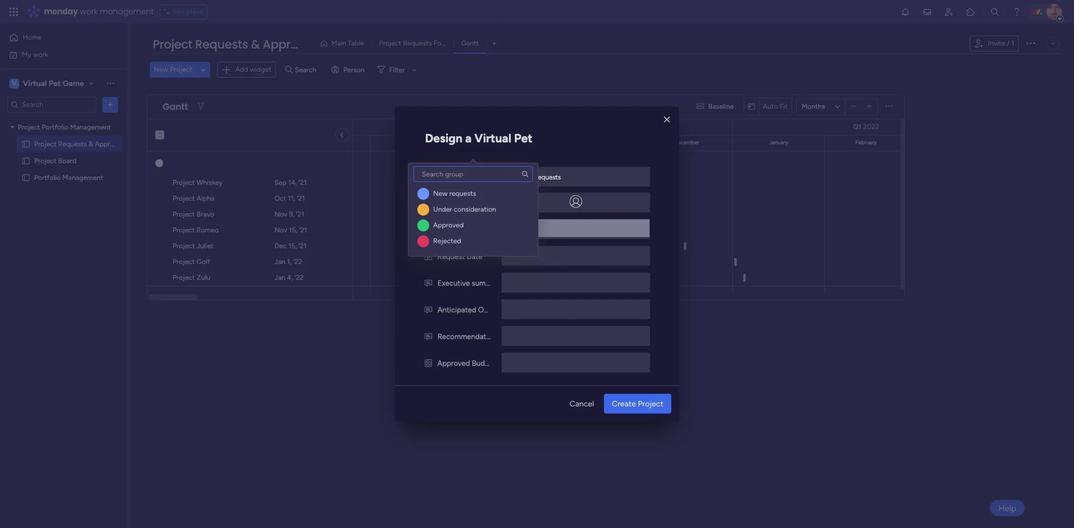 Task type: describe. For each thing, give the bounding box(es) containing it.
0 vertical spatial portfolio
[[42, 123, 68, 131]]

help
[[999, 504, 1017, 513]]

widget
[[250, 65, 272, 74]]

virtual pet game
[[23, 78, 84, 88]]

months
[[802, 102, 826, 111]]

cancel button
[[562, 394, 602, 414]]

project inside create project button
[[638, 399, 664, 409]]

workspace selection element
[[9, 77, 86, 89]]

v2 status image
[[425, 225, 432, 234]]

consideration
[[454, 205, 496, 214]]

/
[[1008, 39, 1010, 48]]

design
[[425, 131, 463, 145]]

under consideration element
[[414, 202, 533, 218]]

inbox image
[[923, 7, 933, 17]]

jan for jan 1, '22
[[275, 258, 286, 266]]

create project button
[[604, 394, 672, 414]]

project down the 'project alpha' at the top left of page
[[173, 210, 195, 219]]

'22 for jan 4, '22
[[295, 274, 304, 282]]

september
[[402, 140, 429, 146]]

fit
[[780, 102, 788, 111]]

board
[[58, 157, 76, 165]]

v2 plus image
[[867, 103, 873, 110]]

game
[[63, 78, 84, 88]]

'22 for jan 1, '22
[[293, 258, 302, 266]]

anticipated outcomes
[[438, 306, 513, 314]]

Search in workspace field
[[21, 99, 83, 110]]

jan 1, '22
[[275, 258, 302, 266]]

main table button
[[316, 36, 372, 51]]

design a virtual pet dialog
[[395, 107, 680, 422]]

home button
[[6, 30, 106, 46]]

'21 for oct 11, '21
[[297, 194, 305, 203]]

group
[[436, 172, 457, 181]]

'21 for dec 15, '21
[[299, 242, 307, 250]]

anticipated
[[438, 306, 477, 314]]

requests for project requests & approvals field
[[195, 36, 248, 52]]

project up the 'project alpha' at the top left of page
[[173, 179, 195, 187]]

monday
[[44, 6, 78, 17]]

pet inside design a virtual pet dialog
[[515, 131, 533, 145]]

auto fit button
[[760, 99, 792, 115]]

public board image for project requests & approvals
[[21, 139, 31, 149]]

main table
[[332, 39, 364, 48]]

person
[[344, 66, 365, 74]]

project zulu
[[173, 274, 210, 282]]

requests inside 'element'
[[450, 190, 477, 198]]

filter button
[[374, 62, 421, 78]]

2021
[[321, 123, 336, 131]]

v2 long text column image
[[425, 279, 432, 288]]

james peterson image
[[1047, 4, 1063, 20]]

new requests inside design a virtual pet dialog
[[521, 173, 561, 181]]

project juliet
[[173, 242, 214, 250]]

request for request date
[[438, 252, 465, 261]]

15, for dec
[[289, 242, 297, 250]]

budget
[[472, 359, 496, 368]]

see
[[173, 7, 185, 16]]

project down project golf
[[173, 274, 195, 282]]

gantt button
[[454, 36, 487, 51]]

list box containing new requests
[[412, 166, 535, 249]]

zulu
[[197, 274, 210, 282]]

1 vertical spatial portfolio
[[34, 173, 61, 182]]

arrow down image
[[409, 64, 421, 76]]

oct 11, '21
[[275, 194, 305, 203]]

list box containing project portfolio management
[[0, 117, 126, 320]]

under
[[434, 205, 452, 214]]

work for monday
[[80, 6, 98, 17]]

v2 search image
[[285, 64, 293, 75]]

new project button
[[150, 62, 196, 78]]

v2 multiple person column image
[[425, 199, 432, 208]]

project golf
[[173, 258, 210, 266]]

sep 14, '21
[[275, 179, 307, 187]]

invite / 1
[[989, 39, 1015, 48]]

see plans button
[[160, 4, 207, 19]]

14,
[[288, 179, 297, 187]]

december
[[675, 140, 700, 146]]

help image
[[1013, 7, 1022, 17]]

caret down image
[[10, 124, 14, 131]]

v2 collapse up image
[[155, 134, 164, 141]]

& inside field
[[251, 36, 260, 52]]

add
[[236, 65, 248, 74]]

angle down image
[[201, 66, 206, 74]]

baseline button
[[693, 99, 740, 115]]

q1
[[854, 123, 862, 131]]

Search for content search field
[[414, 166, 533, 182]]

'21 for sep 14, '21
[[299, 179, 307, 187]]

project romeo
[[173, 226, 219, 235]]

form
[[434, 39, 450, 48]]

'21 for nov 9, '21
[[296, 210, 304, 219]]

project requests & approvals inside field
[[153, 36, 321, 52]]

rejected
[[434, 237, 461, 245]]

v
[[12, 79, 17, 87]]

add view image
[[493, 40, 497, 47]]

notifications image
[[901, 7, 911, 17]]

see plans
[[173, 7, 203, 16]]

alpha
[[197, 194, 214, 203]]

january
[[770, 140, 789, 146]]

v2 sun image
[[425, 172, 432, 181]]

invite / 1 button
[[970, 36, 1019, 51]]

v2 today image
[[749, 103, 756, 110]]

gantt inside button
[[461, 39, 479, 48]]

october
[[496, 140, 516, 146]]

juliet
[[197, 242, 214, 250]]

project inside new project button
[[170, 65, 192, 74]]

jan 4, '22
[[275, 274, 304, 282]]

summary
[[472, 279, 503, 288]]

new inside design a virtual pet dialog
[[521, 173, 535, 181]]

auto
[[764, 102, 779, 111]]

approved for approved
[[434, 221, 464, 230]]

more dots image
[[886, 103, 893, 110]]

outcomes
[[478, 306, 513, 314]]

v2 long text column image for recommendation
[[425, 332, 432, 341]]

sep
[[275, 179, 287, 187]]

nov for nov 9, '21
[[275, 210, 288, 219]]

work for my
[[33, 50, 48, 59]]

1
[[1012, 39, 1015, 48]]

project portfolio management
[[18, 123, 111, 131]]

filter
[[390, 66, 405, 74]]

project inside project requests form 'button'
[[379, 39, 402, 48]]

v2 collapse down image
[[155, 127, 164, 134]]

date
[[467, 252, 483, 261]]

dec
[[275, 242, 287, 250]]



Task type: locate. For each thing, give the bounding box(es) containing it.
0 vertical spatial '22
[[293, 258, 302, 266]]

apps image
[[966, 7, 976, 17]]

requests inside project requests & approvals field
[[195, 36, 248, 52]]

gantt left v2 funnel image
[[163, 100, 188, 113]]

search everything image
[[991, 7, 1001, 17]]

2 vertical spatial new
[[434, 190, 448, 198]]

0 vertical spatial new
[[154, 65, 168, 74]]

q1 2022
[[854, 123, 880, 131]]

0 horizontal spatial requests
[[450, 190, 477, 198]]

main
[[332, 39, 346, 48]]

close image
[[664, 116, 670, 123]]

approvals inside list box
[[95, 140, 126, 148]]

1 vertical spatial &
[[89, 140, 93, 148]]

1 vertical spatial requests
[[450, 190, 477, 198]]

1 vertical spatial new requests
[[434, 190, 477, 198]]

portfolio down search in workspace field
[[42, 123, 68, 131]]

jan
[[275, 258, 286, 266], [275, 274, 286, 282]]

1 vertical spatial approved
[[438, 359, 470, 368]]

0 vertical spatial 15,
[[289, 226, 298, 235]]

0 horizontal spatial work
[[33, 50, 48, 59]]

nov 9, '21
[[275, 210, 304, 219]]

requests inside list box
[[58, 140, 87, 148]]

nov up dec
[[275, 226, 288, 235]]

requests inside project requests form 'button'
[[403, 39, 432, 48]]

2 jan from the top
[[275, 274, 286, 282]]

project requests & approvals up board
[[34, 140, 126, 148]]

pet up search icon
[[515, 131, 533, 145]]

& down the project portfolio management
[[89, 140, 93, 148]]

tree grid containing new requests
[[414, 186, 533, 249]]

1 vertical spatial virtual
[[475, 131, 512, 145]]

0 vertical spatial management
[[70, 123, 111, 131]]

dapulse date column image
[[425, 252, 432, 261]]

requests left form
[[403, 39, 432, 48]]

table
[[348, 39, 364, 48]]

management up board
[[70, 123, 111, 131]]

project up filter popup button
[[379, 39, 402, 48]]

1 horizontal spatial new
[[434, 190, 448, 198]]

jan left 1,
[[275, 258, 286, 266]]

&
[[251, 36, 260, 52], [89, 140, 93, 148]]

public board image for project board
[[21, 156, 31, 166]]

0 horizontal spatial list box
[[0, 117, 126, 320]]

february
[[856, 140, 878, 146]]

new project
[[154, 65, 192, 74]]

baseline
[[709, 102, 734, 111]]

11,
[[288, 194, 295, 203]]

0 horizontal spatial virtual
[[23, 78, 47, 88]]

virtual right v
[[23, 78, 47, 88]]

request date
[[438, 252, 483, 261]]

1,
[[287, 258, 292, 266]]

0 vertical spatial public board image
[[21, 139, 31, 149]]

pet inside workspace selection element
[[49, 78, 61, 88]]

v2 funnel image
[[198, 103, 204, 110]]

work
[[80, 6, 98, 17], [33, 50, 48, 59]]

0 horizontal spatial pet
[[49, 78, 61, 88]]

new requests inside 'element'
[[434, 190, 477, 198]]

request
[[438, 225, 465, 234], [438, 252, 465, 261]]

0 vertical spatial jan
[[275, 258, 286, 266]]

cancel
[[570, 399, 595, 409]]

1 vertical spatial request
[[438, 252, 465, 261]]

my
[[22, 50, 31, 59]]

'21 for nov 15, '21
[[299, 226, 307, 235]]

15,
[[289, 226, 298, 235], [289, 242, 297, 250]]

0 vertical spatial gantt
[[461, 39, 479, 48]]

1 vertical spatial '22
[[295, 274, 304, 282]]

1 horizontal spatial requests
[[536, 173, 561, 181]]

rejected element
[[414, 234, 533, 249]]

bravo
[[197, 210, 214, 219]]

1 vertical spatial approvals
[[95, 140, 126, 148]]

project requests & approvals up the add
[[153, 36, 321, 52]]

2 v2 long text column image from the top
[[425, 332, 432, 341]]

approvals inside field
[[263, 36, 321, 52]]

nov for nov 15, '21
[[275, 226, 288, 235]]

work right monday
[[80, 6, 98, 17]]

requests up 'angle down' image
[[195, 36, 248, 52]]

1 horizontal spatial requests
[[195, 36, 248, 52]]

1 vertical spatial jan
[[275, 274, 286, 282]]

1 vertical spatial pet
[[515, 131, 533, 145]]

Project Requests & Approvals field
[[150, 36, 321, 53]]

request up rejected
[[438, 225, 465, 234]]

option
[[0, 118, 126, 120]]

1 nov from the top
[[275, 210, 288, 219]]

1 horizontal spatial gantt
[[461, 39, 479, 48]]

gantt
[[461, 39, 479, 48], [163, 100, 188, 113]]

portfolio down project board
[[34, 173, 61, 182]]

v2 long text column image down v2 long text column image
[[425, 306, 432, 314]]

search image
[[522, 170, 530, 178]]

1 horizontal spatial &
[[251, 36, 260, 52]]

virtual right a
[[475, 131, 512, 145]]

executive summary
[[438, 279, 503, 288]]

requests for project requests form 'button'
[[403, 39, 432, 48]]

project requests & approvals
[[153, 36, 321, 52], [34, 140, 126, 148]]

new inside 'element'
[[434, 190, 448, 198]]

none search field inside list box
[[414, 166, 533, 182]]

romeo
[[197, 226, 219, 235]]

project inside project requests & approvals field
[[153, 36, 192, 52]]

project up project zulu
[[173, 258, 195, 266]]

help button
[[991, 500, 1025, 517]]

requests inside design a virtual pet dialog
[[536, 173, 561, 181]]

project right create
[[638, 399, 664, 409]]

plans
[[187, 7, 203, 16]]

home
[[23, 33, 42, 42]]

virtual inside dialog
[[475, 131, 512, 145]]

virtual
[[23, 78, 47, 88], [475, 131, 512, 145]]

1 horizontal spatial new requests
[[521, 173, 561, 181]]

1 vertical spatial 15,
[[289, 242, 297, 250]]

2 request from the top
[[438, 252, 465, 261]]

0 vertical spatial v2 long text column image
[[425, 306, 432, 314]]

project whiskey
[[173, 179, 223, 187]]

nov left 9,
[[275, 210, 288, 219]]

0 horizontal spatial &
[[89, 140, 93, 148]]

public board image
[[21, 139, 31, 149], [21, 156, 31, 166]]

my work button
[[6, 47, 106, 63]]

approved right dapulse numbers column image
[[438, 359, 470, 368]]

project up project juliet
[[173, 226, 195, 235]]

project requests form
[[379, 39, 450, 48]]

& up add widget
[[251, 36, 260, 52]]

a
[[466, 131, 472, 145]]

person button
[[328, 62, 371, 78]]

new requests element
[[414, 186, 533, 202]]

initiator
[[438, 199, 463, 208]]

work right "my"
[[33, 50, 48, 59]]

1 v2 long text column image from the top
[[425, 306, 432, 314]]

2 horizontal spatial new
[[521, 173, 535, 181]]

status
[[467, 225, 489, 234]]

requests
[[536, 173, 561, 181], [450, 190, 477, 198]]

invite
[[989, 39, 1006, 48]]

15, for nov
[[289, 226, 298, 235]]

1 jan from the top
[[275, 258, 286, 266]]

1 horizontal spatial approvals
[[263, 36, 321, 52]]

0 vertical spatial approved
[[434, 221, 464, 230]]

1 horizontal spatial pet
[[515, 131, 533, 145]]

new inside button
[[154, 65, 168, 74]]

approvals up the v2 search image
[[263, 36, 321, 52]]

Search field
[[293, 63, 322, 77]]

1 vertical spatial public board image
[[21, 156, 31, 166]]

requests right search icon
[[536, 173, 561, 181]]

'22 right 4, on the bottom left of page
[[295, 274, 304, 282]]

1 horizontal spatial work
[[80, 6, 98, 17]]

workspace image
[[9, 78, 19, 89]]

project left 'angle down' image
[[170, 65, 192, 74]]

approved budget
[[438, 359, 496, 368]]

v2 long text column image up dapulse numbers column image
[[425, 332, 432, 341]]

jan left 4, on the bottom left of page
[[275, 274, 286, 282]]

invite members image
[[945, 7, 955, 17]]

'21 down the nov 15, '21
[[299, 242, 307, 250]]

approved
[[434, 221, 464, 230], [438, 359, 470, 368]]

'21 right 11, on the top
[[297, 194, 305, 203]]

0 vertical spatial approvals
[[263, 36, 321, 52]]

request for request status
[[438, 225, 465, 234]]

list box
[[0, 117, 126, 320], [412, 166, 535, 249]]

add widget button
[[217, 62, 276, 78]]

requests up board
[[58, 140, 87, 148]]

1 horizontal spatial list box
[[412, 166, 535, 249]]

2022
[[864, 123, 880, 131]]

create
[[612, 399, 636, 409]]

project bravo
[[173, 210, 214, 219]]

1 vertical spatial work
[[33, 50, 48, 59]]

requests up initiator
[[450, 190, 477, 198]]

0 horizontal spatial requests
[[58, 140, 87, 148]]

project up project board
[[34, 140, 56, 148]]

'22 right 1,
[[293, 258, 302, 266]]

project right caret down image
[[18, 123, 40, 131]]

request down rejected
[[438, 252, 465, 261]]

1 vertical spatial nov
[[275, 226, 288, 235]]

auto fit
[[764, 102, 788, 111]]

1 horizontal spatial project requests & approvals
[[153, 36, 321, 52]]

approvals
[[263, 36, 321, 52], [95, 140, 126, 148]]

0 vertical spatial requests
[[536, 173, 561, 181]]

dec 15, '21
[[275, 242, 307, 250]]

project alpha
[[173, 194, 214, 203]]

approved up rejected
[[434, 221, 464, 230]]

approved inside design a virtual pet dialog
[[438, 359, 470, 368]]

0 horizontal spatial new
[[154, 65, 168, 74]]

gantt left add view icon
[[461, 39, 479, 48]]

management
[[100, 6, 154, 17]]

june
[[136, 140, 148, 146]]

1 vertical spatial gantt
[[163, 100, 188, 113]]

1 vertical spatial v2 long text column image
[[425, 332, 432, 341]]

project board
[[34, 157, 76, 165]]

1 vertical spatial new
[[521, 173, 535, 181]]

portfolio
[[42, 123, 68, 131], [34, 173, 61, 182]]

request status
[[438, 225, 489, 234]]

create project
[[612, 399, 664, 409]]

project up project golf
[[173, 242, 195, 250]]

dapulse numbers column image
[[425, 359, 432, 368]]

0 vertical spatial new requests
[[521, 173, 561, 181]]

'21 right 14,
[[299, 179, 307, 187]]

v2 minus image
[[852, 103, 857, 110]]

pet left game
[[49, 78, 61, 88]]

2 horizontal spatial requests
[[403, 39, 432, 48]]

work inside button
[[33, 50, 48, 59]]

9,
[[289, 210, 295, 219]]

approved inside list box
[[434, 221, 464, 230]]

monday work management
[[44, 6, 154, 17]]

2 nov from the top
[[275, 226, 288, 235]]

management
[[70, 123, 111, 131], [62, 173, 103, 182]]

'21 up dec 15, '21
[[299, 226, 307, 235]]

None search field
[[414, 166, 533, 182]]

approved element
[[414, 218, 533, 234]]

15, right dec
[[289, 242, 297, 250]]

0 vertical spatial nov
[[275, 210, 288, 219]]

management down board
[[62, 173, 103, 182]]

approvals left june
[[95, 140, 126, 148]]

0 vertical spatial project requests & approvals
[[153, 36, 321, 52]]

0 vertical spatial request
[[438, 225, 465, 234]]

1 vertical spatial project requests & approvals
[[34, 140, 126, 148]]

tree grid inside list box
[[414, 186, 533, 249]]

1 vertical spatial management
[[62, 173, 103, 182]]

nov 15, '21
[[275, 226, 307, 235]]

project up project bravo
[[173, 194, 195, 203]]

new requests
[[521, 173, 561, 181], [434, 190, 477, 198]]

0 vertical spatial work
[[80, 6, 98, 17]]

project requests & approvals inside list box
[[34, 140, 126, 148]]

approved for approved budget
[[438, 359, 470, 368]]

0 vertical spatial pet
[[49, 78, 61, 88]]

0 horizontal spatial gantt
[[163, 100, 188, 113]]

0 horizontal spatial approvals
[[95, 140, 126, 148]]

0 horizontal spatial project requests & approvals
[[34, 140, 126, 148]]

tree grid
[[414, 186, 533, 249]]

1 public board image from the top
[[21, 139, 31, 149]]

v2 long text column image
[[425, 306, 432, 314], [425, 332, 432, 341]]

oct
[[275, 194, 286, 203]]

under consideration
[[434, 205, 496, 214]]

design a virtual pet
[[425, 131, 533, 145]]

0 horizontal spatial new requests
[[434, 190, 477, 198]]

2 public board image from the top
[[21, 156, 31, 166]]

virtual inside workspace selection element
[[23, 78, 47, 88]]

project up new project
[[153, 36, 192, 52]]

recommendation
[[438, 332, 497, 341]]

'21 right 9,
[[296, 210, 304, 219]]

1 request from the top
[[438, 225, 465, 234]]

v2 long text column image for anticipated outcomes
[[425, 306, 432, 314]]

requests
[[195, 36, 248, 52], [403, 39, 432, 48], [58, 140, 87, 148]]

my work
[[22, 50, 48, 59]]

project left board
[[34, 157, 56, 165]]

& inside list box
[[89, 140, 93, 148]]

pet
[[49, 78, 61, 88], [515, 131, 533, 145]]

1 horizontal spatial virtual
[[475, 131, 512, 145]]

jan for jan 4, '22
[[275, 274, 286, 282]]

public board image
[[21, 173, 31, 182]]

portfolio management
[[34, 173, 103, 182]]

select product image
[[9, 7, 19, 17]]

15, down 9,
[[289, 226, 298, 235]]

0 vertical spatial &
[[251, 36, 260, 52]]

0 vertical spatial virtual
[[23, 78, 47, 88]]



Task type: vqa. For each thing, say whether or not it's contained in the screenshot.


